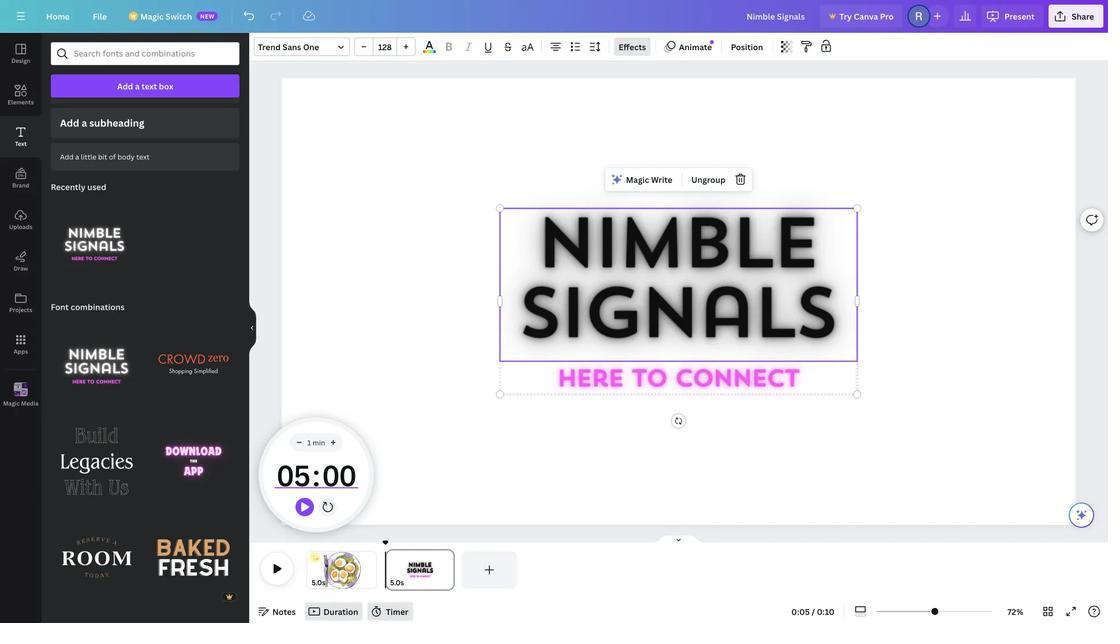 Task type: vqa. For each thing, say whether or not it's contained in the screenshot.
Nimble
yes



Task type: locate. For each thing, give the bounding box(es) containing it.
main menu bar
[[0, 0, 1109, 33]]

add a subheading button
[[51, 108, 240, 138]]

1 horizontal spatial trimming, end edge slider
[[445, 552, 455, 589]]

1 horizontal spatial a
[[82, 116, 87, 130]]

add inside 'button'
[[60, 116, 79, 130]]

effects button
[[614, 38, 651, 56]]

combinations
[[71, 302, 125, 313]]

min
[[313, 438, 325, 448]]

text inside add a text box button
[[142, 81, 157, 92]]

brand
[[12, 181, 29, 189]]

0:10
[[818, 607, 835, 618]]

magic left switch
[[140, 11, 164, 22]]

add up subheading
[[117, 81, 133, 92]]

projects
[[9, 306, 32, 314]]

notes button
[[254, 603, 301, 621]]

trimming, start edge slider
[[307, 552, 315, 589], [386, 552, 396, 589]]

trimming, end edge slider left page title text field on the left bottom
[[368, 552, 377, 589]]

magic inside magic write button
[[626, 174, 650, 185]]

animate
[[679, 41, 712, 52]]

file
[[93, 11, 107, 22]]

text button
[[0, 116, 42, 158]]

text
[[142, 81, 157, 92], [136, 152, 150, 162]]

5.0s button left page title text field on the left bottom
[[390, 578, 404, 589]]

animate button
[[661, 38, 717, 56]]

apps button
[[0, 324, 42, 366]]

1
[[308, 438, 311, 448]]

add left little
[[60, 152, 74, 162]]

2 5.0s button from the left
[[390, 578, 404, 589]]

position button
[[727, 38, 768, 56]]

5.0s button up "duration" button
[[312, 578, 326, 589]]

2 horizontal spatial magic
[[626, 174, 650, 185]]

a for text
[[135, 81, 140, 92]]

connect
[[675, 369, 799, 393]]

0 horizontal spatial trimming, end edge slider
[[368, 552, 377, 589]]

a left little
[[75, 152, 79, 162]]

magic inside magic media button
[[3, 400, 20, 408]]

magic for magic switch
[[140, 11, 164, 22]]

present button
[[982, 5, 1045, 28]]

add left subheading
[[60, 116, 79, 130]]

05 : 00
[[276, 456, 356, 495]]

1 vertical spatial magic
[[626, 174, 650, 185]]

file button
[[84, 5, 116, 28]]

magic inside the main menu bar
[[140, 11, 164, 22]]

1 horizontal spatial 5.0s
[[390, 578, 404, 588]]

a left subheading
[[82, 116, 87, 130]]

position
[[731, 41, 764, 52]]

0 horizontal spatial a
[[75, 152, 79, 162]]

trimming, end edge slider
[[368, 552, 377, 589], [445, 552, 455, 589]]

0 horizontal spatial 5.0s button
[[312, 578, 326, 589]]

:
[[313, 456, 320, 495]]

– – number field
[[377, 41, 393, 52]]

2 trimming, end edge slider from the left
[[445, 552, 455, 589]]

0 horizontal spatial magic
[[3, 400, 20, 408]]

used
[[87, 182, 106, 192]]

trimming, start edge slider left page title text field on the left bottom
[[386, 552, 396, 589]]

1 5.0s from the left
[[312, 578, 326, 588]]

2 horizontal spatial a
[[135, 81, 140, 92]]

add
[[117, 81, 133, 92], [60, 116, 79, 130], [60, 152, 74, 162]]

5.0s button
[[312, 578, 326, 589], [390, 578, 404, 589]]

magic write
[[626, 174, 673, 185]]

0 vertical spatial magic
[[140, 11, 164, 22]]

bit
[[98, 152, 107, 162]]

magic switch
[[140, 11, 192, 22]]

add a text box button
[[51, 75, 240, 98]]

timer containing 05
[[275, 452, 358, 498]]

72% button
[[997, 603, 1035, 621]]

a
[[135, 81, 140, 92], [82, 116, 87, 130], [75, 152, 79, 162]]

a left box
[[135, 81, 140, 92]]

1 vertical spatial text
[[136, 152, 150, 162]]

trend sans one button
[[254, 38, 350, 56]]

Design title text field
[[738, 5, 816, 28]]

trend sans one
[[258, 41, 319, 52]]

hide pages image
[[651, 535, 707, 544]]

home
[[46, 11, 70, 22]]

Page title text field
[[409, 578, 414, 589]]

0:05 / 0:10
[[792, 607, 835, 618]]

color range image
[[423, 50, 436, 53]]

trend
[[258, 41, 281, 52]]

present
[[1005, 11, 1035, 22]]

recently
[[51, 182, 86, 192]]

timer
[[275, 452, 358, 498]]

magic for magic write
[[626, 174, 650, 185]]

elements
[[8, 98, 34, 106]]

trimming, start edge slider up "duration" button
[[307, 552, 315, 589]]

1 trimming, end edge slider from the left
[[368, 552, 377, 589]]

text left box
[[142, 81, 157, 92]]

2 vertical spatial magic
[[3, 400, 20, 408]]

font
[[51, 302, 69, 313]]

2 vertical spatial add
[[60, 152, 74, 162]]

5.0s
[[312, 578, 326, 588], [390, 578, 404, 588]]

trimming, end edge slider right page title text field on the left bottom
[[445, 552, 455, 589]]

5.0s left page title text field on the left bottom
[[390, 578, 404, 588]]

brand button
[[0, 158, 42, 199]]

timer
[[386, 607, 409, 618]]

switch
[[166, 11, 192, 22]]

canva assistant image
[[1075, 509, 1089, 523]]

elements button
[[0, 75, 42, 116]]

1 horizontal spatial trimming, start edge slider
[[386, 552, 396, 589]]

1 vertical spatial add
[[60, 116, 79, 130]]

trimming, end edge slider for second trimming, start edge slider from the right
[[368, 552, 377, 589]]

5.0s for 1st 5.0s button from the left
[[312, 578, 326, 588]]

apps
[[14, 348, 28, 355]]

magic for magic media
[[3, 400, 20, 408]]

magic media
[[3, 400, 38, 408]]

1 horizontal spatial 5.0s button
[[390, 578, 404, 589]]

of
[[109, 152, 116, 162]]

share button
[[1049, 5, 1104, 28]]

05
[[276, 456, 310, 495]]

uploads
[[9, 223, 32, 231]]

1 horizontal spatial magic
[[140, 11, 164, 22]]

1 trimming, start edge slider from the left
[[307, 552, 315, 589]]

a inside add a subheading 'button'
[[82, 116, 87, 130]]

a inside add a little bit of body text button
[[75, 152, 79, 162]]

write
[[652, 174, 673, 185]]

0 vertical spatial a
[[135, 81, 140, 92]]

0 vertical spatial text
[[142, 81, 157, 92]]

magic left media
[[3, 400, 20, 408]]

group
[[355, 38, 416, 56], [148, 512, 240, 604], [224, 602, 237, 616]]

2 5.0s from the left
[[390, 578, 404, 588]]

add for add a subheading
[[60, 116, 79, 130]]

a inside add a text box button
[[135, 81, 140, 92]]

5.0s up "duration" button
[[312, 578, 326, 588]]

2 vertical spatial a
[[75, 152, 79, 162]]

0 vertical spatial add
[[117, 81, 133, 92]]

1 vertical spatial a
[[82, 116, 87, 130]]

pro
[[881, 11, 894, 22]]

00
[[322, 456, 356, 495]]

0 horizontal spatial trimming, start edge slider
[[307, 552, 315, 589]]

5.0s for first 5.0s button from right
[[390, 578, 404, 588]]

text right the body
[[136, 152, 150, 162]]

magic left write on the top right of page
[[626, 174, 650, 185]]

subheading
[[89, 116, 144, 130]]

effects
[[619, 41, 647, 52]]

0 horizontal spatial 5.0s
[[312, 578, 326, 588]]



Task type: describe. For each thing, give the bounding box(es) containing it.
trimming, end edge slider for second trimming, start edge slider from the left
[[445, 552, 455, 589]]

1 5.0s button from the left
[[312, 578, 326, 589]]

projects button
[[0, 282, 42, 324]]

try
[[840, 11, 853, 22]]

here
[[557, 369, 624, 393]]

add a subheading
[[60, 116, 144, 130]]

body
[[118, 152, 135, 162]]

media
[[21, 400, 38, 408]]

nimble
[[536, 215, 817, 285]]

add a little bit of body text button
[[51, 143, 240, 171]]

canva
[[854, 11, 879, 22]]

to
[[632, 369, 667, 393]]

text inside add a little bit of body text button
[[136, 152, 150, 162]]

draw
[[14, 265, 28, 272]]

hide image
[[249, 301, 256, 356]]

add a little bit of body text
[[60, 152, 150, 162]]

magic media button
[[0, 375, 42, 416]]

share
[[1072, 11, 1095, 22]]

72%
[[1008, 607, 1024, 618]]

0:05
[[792, 607, 810, 618]]

new
[[200, 12, 215, 20]]

Search fonts and combinations search field
[[74, 43, 217, 65]]

timer button
[[368, 603, 413, 621]]

text
[[15, 140, 27, 148]]

try canva pro
[[840, 11, 894, 22]]

design
[[11, 57, 30, 64]]

05 button
[[275, 452, 313, 498]]

here to connect
[[557, 369, 799, 393]]

little
[[81, 152, 96, 162]]

notes
[[273, 607, 296, 618]]

uploads button
[[0, 199, 42, 241]]

try canva pro button
[[820, 5, 904, 28]]

font combinations
[[51, 302, 125, 313]]

/
[[812, 607, 816, 618]]

a for subheading
[[82, 116, 87, 130]]

1 min
[[308, 438, 325, 448]]

add for add a little bit of body text
[[60, 152, 74, 162]]

ungroup
[[692, 174, 726, 185]]

design button
[[0, 33, 42, 75]]

signals
[[517, 284, 836, 355]]

new image
[[710, 40, 714, 44]]

2 trimming, start edge slider from the left
[[386, 552, 396, 589]]

00 button
[[320, 452, 358, 498]]

recently used
[[51, 182, 106, 192]]

one
[[303, 41, 319, 52]]

ungroup button
[[687, 171, 731, 189]]

a for little
[[75, 152, 79, 162]]

home link
[[37, 5, 79, 28]]

box
[[159, 81, 173, 92]]

magic write button
[[608, 171, 677, 189]]

add for add a text box
[[117, 81, 133, 92]]

draw button
[[0, 241, 42, 282]]

sans
[[283, 41, 301, 52]]

side panel tab list
[[0, 33, 42, 416]]

add a text box
[[117, 81, 173, 92]]

nimble signals
[[517, 215, 836, 355]]

duration
[[324, 607, 358, 618]]

duration button
[[305, 603, 363, 621]]



